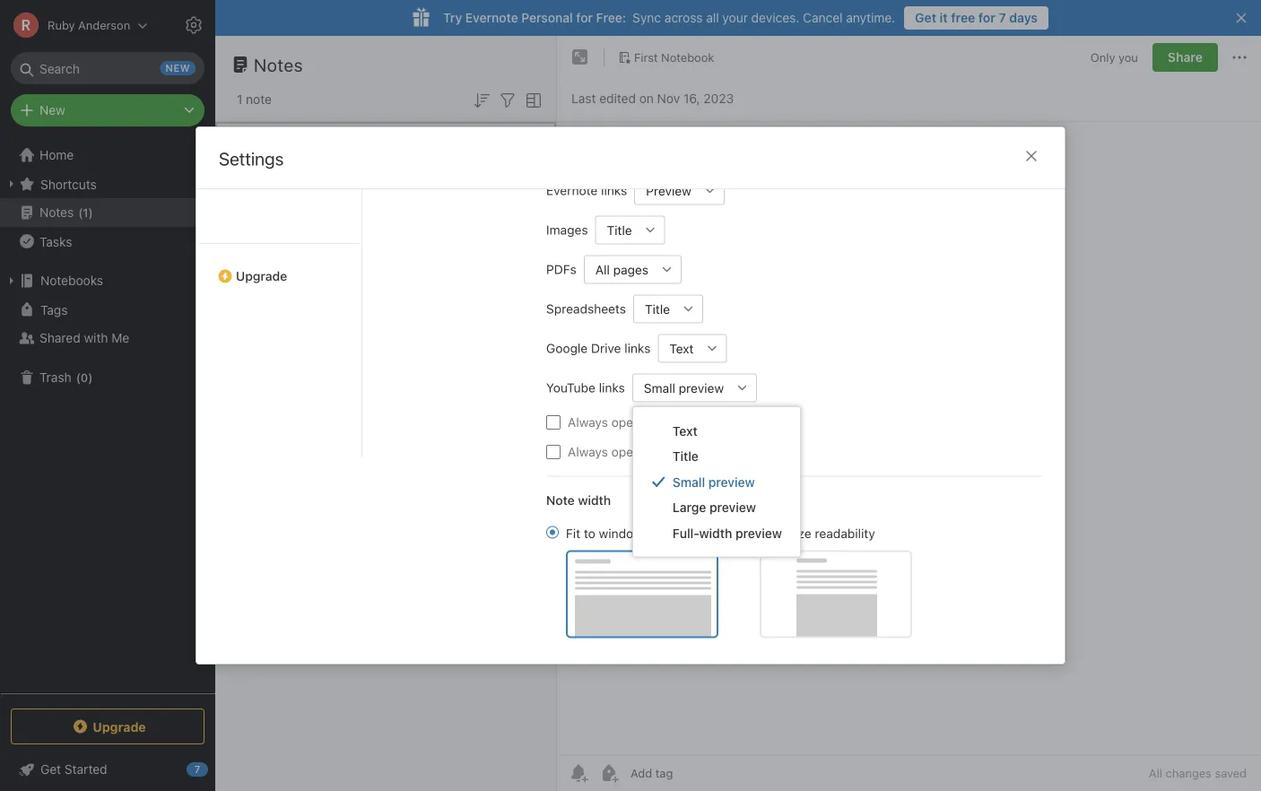 Task type: describe. For each thing, give the bounding box(es) containing it.
Fit to window radio
[[547, 527, 559, 539]]

all pages button
[[584, 256, 653, 285]]

all
[[707, 10, 719, 25]]

only you
[[1091, 50, 1139, 64]]

preview
[[646, 184, 692, 199]]

all for all pages
[[596, 263, 610, 278]]

trash
[[39, 370, 72, 385]]

list
[[290, 139, 311, 153]]

external for applications
[[644, 445, 691, 460]]

get it free for 7 days button
[[905, 6, 1049, 30]]

cancel
[[803, 10, 843, 25]]

add tag image
[[599, 763, 620, 784]]

full-width preview
[[673, 526, 783, 541]]

trash ( 0 )
[[39, 370, 93, 385]]

milk
[[239, 158, 262, 172]]

preview inside small preview link
[[709, 475, 755, 490]]

last edited on nov 16, 2023
[[572, 91, 734, 106]]

get
[[916, 10, 937, 25]]

on
[[640, 91, 654, 106]]

pages
[[614, 263, 649, 278]]

notebooks
[[40, 273, 103, 288]]

Choose default view option for Spreadsheets field
[[634, 295, 704, 324]]

get it free for 7 days
[[916, 10, 1038, 25]]

first notebook
[[635, 50, 715, 64]]

links for evernote links
[[601, 184, 628, 198]]

for for free:
[[577, 10, 593, 25]]

shared with me link
[[0, 324, 215, 353]]

large preview link
[[633, 495, 800, 521]]

full-width preview link
[[633, 521, 800, 546]]

it
[[940, 10, 948, 25]]

free
[[952, 10, 976, 25]]

Note Editor text field
[[557, 122, 1262, 755]]

always open external applications
[[568, 445, 764, 460]]

nov
[[658, 91, 681, 106]]

always for always open external applications
[[568, 445, 608, 460]]

home link
[[0, 141, 215, 170]]

youtube links
[[547, 381, 625, 396]]

share button
[[1153, 43, 1219, 72]]

text link
[[633, 418, 800, 444]]

1 note
[[237, 92, 272, 107]]

note width
[[547, 494, 611, 508]]

( for notes
[[78, 206, 83, 219]]

settings
[[219, 148, 284, 169]]

1 vertical spatial upgrade button
[[11, 709, 205, 745]]

upgrade for the upgrade popup button to the top
[[236, 269, 287, 284]]

0 vertical spatial evernote
[[466, 10, 519, 25]]

all changes saved
[[1150, 767, 1248, 780]]

small preview inside small preview link
[[673, 475, 755, 490]]

tasks button
[[0, 227, 215, 256]]

open for always open external applications
[[612, 445, 641, 460]]

1 vertical spatial links
[[625, 342, 651, 356]]

close image
[[1021, 145, 1043, 167]]

1 horizontal spatial evernote
[[547, 184, 598, 198]]

text inside button
[[670, 342, 694, 357]]

only
[[1091, 50, 1116, 64]]

personal
[[522, 10, 573, 25]]

you
[[1119, 50, 1139, 64]]

add a reminder image
[[568, 763, 590, 784]]

anytime.
[[847, 10, 896, 25]]

0 vertical spatial upgrade button
[[197, 244, 362, 291]]

small inside small preview link
[[673, 475, 706, 490]]

expand note image
[[570, 47, 591, 68]]

free:
[[597, 10, 627, 25]]

expand notebooks image
[[4, 274, 19, 288]]

images
[[547, 223, 588, 238]]

shared with me
[[39, 331, 129, 346]]

google drive links
[[547, 342, 651, 356]]

tasks
[[39, 234, 72, 249]]

settings image
[[183, 14, 205, 36]]

large preview
[[673, 500, 757, 515]]

shortcuts button
[[0, 170, 215, 198]]

all for all changes saved
[[1150, 767, 1163, 780]]

always open external files
[[568, 416, 718, 430]]

across
[[665, 10, 703, 25]]

large
[[673, 500, 707, 515]]

changes
[[1166, 767, 1212, 780]]

share
[[1169, 50, 1204, 65]]

optimize
[[760, 527, 812, 542]]

small preview link
[[633, 469, 800, 495]]



Task type: locate. For each thing, give the bounding box(es) containing it.
1 vertical spatial (
[[76, 371, 81, 384]]

width up to
[[578, 494, 611, 508]]

0 horizontal spatial evernote
[[466, 10, 519, 25]]

for left 7
[[979, 10, 996, 25]]

0 horizontal spatial upgrade
[[93, 720, 146, 734]]

open up always open external applications
[[612, 416, 641, 430]]

edited
[[600, 91, 636, 106]]

evernote links
[[547, 184, 628, 198]]

0 vertical spatial notes
[[254, 54, 303, 75]]

youtube
[[547, 381, 596, 396]]

google
[[547, 342, 588, 356]]

title inside the "choose default view option for spreadsheets" field
[[645, 302, 670, 317]]

1 left note
[[237, 92, 243, 107]]

Always open external applications checkbox
[[547, 446, 561, 460]]

always for always open external files
[[568, 416, 608, 430]]

text up small preview button
[[670, 342, 694, 357]]

text inside dropdown list "menu"
[[673, 424, 698, 438]]

external
[[644, 416, 691, 430], [644, 445, 691, 460]]

1 horizontal spatial 1
[[237, 92, 243, 107]]

width for note
[[578, 494, 611, 508]]

0
[[81, 371, 88, 384]]

7
[[999, 10, 1007, 25]]

0 horizontal spatial 1
[[83, 206, 88, 219]]

) down shortcuts button
[[88, 206, 93, 219]]

tree
[[0, 141, 215, 693]]

width down large preview link
[[700, 526, 733, 541]]

option group containing fit to window
[[547, 525, 913, 639]]

grocery list milk eggs sugar cheese
[[239, 139, 379, 172]]

1 vertical spatial text
[[673, 424, 698, 438]]

) inside trash ( 0 )
[[88, 371, 93, 384]]

title button up all pages button on the top of the page
[[596, 216, 637, 245]]

readability
[[815, 527, 876, 542]]

16,
[[684, 91, 701, 106]]

2 ) from the top
[[88, 371, 93, 384]]

small preview inside small preview button
[[644, 381, 724, 396]]

1 vertical spatial 1
[[83, 206, 88, 219]]

title link
[[633, 444, 800, 469]]

grocery
[[239, 139, 286, 153]]

Choose default view option for Evernote links field
[[635, 177, 725, 206]]

evernote up images
[[547, 184, 598, 198]]

Choose default view option for Google Drive links field
[[658, 335, 727, 364]]

for left the free:
[[577, 10, 593, 25]]

title for spreadsheets
[[645, 302, 670, 317]]

Choose default view option for PDFs field
[[584, 256, 682, 285]]

2 vertical spatial links
[[599, 381, 625, 396]]

notes inside tree
[[39, 205, 74, 220]]

files
[[694, 416, 718, 430]]

all left changes
[[1150, 767, 1163, 780]]

small up 'always open external files'
[[644, 381, 676, 396]]

text button
[[658, 335, 699, 364]]

last
[[572, 91, 596, 106]]

tags
[[40, 302, 68, 317]]

0 vertical spatial external
[[644, 416, 691, 430]]

small up large
[[673, 475, 706, 490]]

1 inside note list element
[[237, 92, 243, 107]]

shortcuts
[[40, 177, 97, 191]]

small preview down text button
[[644, 381, 724, 396]]

title inside dropdown list "menu"
[[673, 449, 699, 464]]

( inside 'notes ( 1 )'
[[78, 206, 83, 219]]

first notebook button
[[612, 45, 721, 70]]

title button for spreadsheets
[[634, 295, 675, 324]]

1 external from the top
[[644, 416, 691, 430]]

window
[[599, 527, 643, 542]]

title button
[[596, 216, 637, 245], [634, 295, 675, 324]]

1 vertical spatial small
[[673, 475, 706, 490]]

0 vertical spatial text
[[670, 342, 694, 357]]

new
[[39, 103, 65, 118]]

preview inside large preview link
[[710, 500, 757, 515]]

shared
[[39, 331, 81, 346]]

1 horizontal spatial upgrade
[[236, 269, 287, 284]]

external down 'always open external files'
[[644, 445, 691, 460]]

days
[[1010, 10, 1038, 25]]

0 vertical spatial upgrade
[[236, 269, 287, 284]]

notes ( 1 )
[[39, 205, 93, 220]]

notes inside note list element
[[254, 54, 303, 75]]

all inside the "note window" "element"
[[1150, 767, 1163, 780]]

me
[[112, 331, 129, 346]]

Choose default view option for YouTube links field
[[633, 374, 758, 403]]

notes for notes
[[254, 54, 303, 75]]

option group
[[547, 525, 913, 639]]

text up always open external applications
[[673, 424, 698, 438]]

(
[[78, 206, 83, 219], [76, 371, 81, 384]]

title inside field
[[607, 223, 632, 238]]

new button
[[11, 94, 205, 127]]

Optimize readability radio
[[740, 527, 753, 539]]

1 vertical spatial small preview
[[673, 475, 755, 490]]

all pages
[[596, 263, 649, 278]]

with
[[84, 331, 108, 346]]

links right the "drive"
[[625, 342, 651, 356]]

small preview up large preview
[[673, 475, 755, 490]]

0 vertical spatial 1
[[237, 92, 243, 107]]

0 vertical spatial title
[[607, 223, 632, 238]]

saved
[[1216, 767, 1248, 780]]

for for 7
[[979, 10, 996, 25]]

0 vertical spatial small preview
[[644, 381, 724, 396]]

small preview
[[644, 381, 724, 396], [673, 475, 755, 490]]

title
[[607, 223, 632, 238], [645, 302, 670, 317], [673, 449, 699, 464]]

always right always open external files "checkbox"
[[568, 416, 608, 430]]

for inside button
[[979, 10, 996, 25]]

applications
[[694, 445, 764, 460]]

0 vertical spatial )
[[88, 206, 93, 219]]

small inside small preview button
[[644, 381, 676, 396]]

( right trash
[[76, 371, 81, 384]]

2 external from the top
[[644, 445, 691, 460]]

links
[[601, 184, 628, 198], [625, 342, 651, 356], [599, 381, 625, 396]]

2 open from the top
[[612, 445, 641, 460]]

2 horizontal spatial title
[[673, 449, 699, 464]]

1 vertical spatial title button
[[634, 295, 675, 324]]

home
[[39, 148, 74, 162]]

small preview button
[[633, 374, 729, 403]]

0 vertical spatial small
[[644, 381, 676, 396]]

fit
[[566, 527, 581, 542]]

width
[[578, 494, 611, 508], [700, 526, 733, 541]]

title up all pages button on the top of the page
[[607, 223, 632, 238]]

0 vertical spatial open
[[612, 416, 641, 430]]

0 vertical spatial always
[[568, 416, 608, 430]]

preview inside full-width preview link
[[736, 526, 783, 541]]

1 horizontal spatial for
[[979, 10, 996, 25]]

preview down title link at the right of page
[[709, 475, 755, 490]]

0 vertical spatial width
[[578, 494, 611, 508]]

evernote right try
[[466, 10, 519, 25]]

title up text button
[[645, 302, 670, 317]]

2 for from the left
[[979, 10, 996, 25]]

( inside trash ( 0 )
[[76, 371, 81, 384]]

width for full-
[[700, 526, 733, 541]]

evernote
[[466, 10, 519, 25], [547, 184, 598, 198]]

1 vertical spatial external
[[644, 445, 691, 460]]

width inside dropdown list "menu"
[[700, 526, 733, 541]]

1 ) from the top
[[88, 206, 93, 219]]

notes up tasks
[[39, 205, 74, 220]]

) right trash
[[88, 371, 93, 384]]

note
[[547, 494, 575, 508]]

1 vertical spatial open
[[612, 445, 641, 460]]

( for trash
[[76, 371, 81, 384]]

)
[[88, 206, 93, 219], [88, 371, 93, 384]]

devices.
[[752, 10, 800, 25]]

0 horizontal spatial title
[[607, 223, 632, 238]]

0 vertical spatial links
[[601, 184, 628, 198]]

links up "title" field
[[601, 184, 628, 198]]

) for notes
[[88, 206, 93, 219]]

0 horizontal spatial all
[[596, 263, 610, 278]]

cheese
[[335, 158, 379, 172]]

external for files
[[644, 416, 691, 430]]

note window element
[[557, 36, 1262, 792]]

Search text field
[[23, 52, 192, 84]]

full-
[[673, 526, 700, 541]]

links for youtube links
[[599, 381, 625, 396]]

note
[[246, 92, 272, 107]]

notes for notes ( 1 )
[[39, 205, 74, 220]]

2 always from the top
[[568, 445, 608, 460]]

optimize readability
[[760, 527, 876, 542]]

1 vertical spatial title
[[645, 302, 670, 317]]

0 horizontal spatial for
[[577, 10, 593, 25]]

notebooks link
[[0, 267, 215, 295]]

0 vertical spatial all
[[596, 263, 610, 278]]

first
[[635, 50, 658, 64]]

dropdown list menu
[[633, 418, 800, 546]]

None search field
[[23, 52, 192, 84]]

eggs
[[266, 158, 295, 172]]

2 vertical spatial title
[[673, 449, 699, 464]]

links down the "drive"
[[599, 381, 625, 396]]

all inside button
[[596, 263, 610, 278]]

1 vertical spatial notes
[[39, 205, 74, 220]]

to
[[584, 527, 596, 542]]

1 vertical spatial all
[[1150, 767, 1163, 780]]

0 vertical spatial (
[[78, 206, 83, 219]]

title down files at the right bottom of page
[[673, 449, 699, 464]]

1 vertical spatial upgrade
[[93, 720, 146, 734]]

try evernote personal for free: sync across all your devices. cancel anytime.
[[443, 10, 896, 25]]

0 horizontal spatial width
[[578, 494, 611, 508]]

preview up the "full-width preview"
[[710, 500, 757, 515]]

try
[[443, 10, 462, 25]]

1 vertical spatial evernote
[[547, 184, 598, 198]]

title for images
[[607, 223, 632, 238]]

1 horizontal spatial notes
[[254, 54, 303, 75]]

open down 'always open external files'
[[612, 445, 641, 460]]

1 horizontal spatial title
[[645, 302, 670, 317]]

0 vertical spatial title button
[[596, 216, 637, 245]]

notes up note
[[254, 54, 303, 75]]

0 horizontal spatial notes
[[39, 205, 74, 220]]

tab list
[[385, 1, 532, 458]]

preview
[[679, 381, 724, 396], [709, 475, 755, 490], [710, 500, 757, 515], [736, 526, 783, 541]]

) inside 'notes ( 1 )'
[[88, 206, 93, 219]]

1 for from the left
[[577, 10, 593, 25]]

upgrade button
[[197, 244, 362, 291], [11, 709, 205, 745]]

small
[[644, 381, 676, 396], [673, 475, 706, 490]]

tree containing home
[[0, 141, 215, 693]]

preview up files at the right bottom of page
[[679, 381, 724, 396]]

1 down shortcuts
[[83, 206, 88, 219]]

1 vertical spatial width
[[700, 526, 733, 541]]

all
[[596, 263, 610, 278], [1150, 767, 1163, 780]]

for
[[577, 10, 593, 25], [979, 10, 996, 25]]

1 vertical spatial )
[[88, 371, 93, 384]]

( down shortcuts
[[78, 206, 83, 219]]

notes
[[254, 54, 303, 75], [39, 205, 74, 220]]

preview down large preview link
[[736, 526, 783, 541]]

1 horizontal spatial all
[[1150, 767, 1163, 780]]

open for always open external files
[[612, 416, 641, 430]]

1 always from the top
[[568, 416, 608, 430]]

pdfs
[[547, 263, 577, 277]]

) for trash
[[88, 371, 93, 384]]

fit to window
[[566, 527, 643, 542]]

upgrade for bottommost the upgrade popup button
[[93, 720, 146, 734]]

always right always open external applications option
[[568, 445, 608, 460]]

notebook
[[662, 50, 715, 64]]

Choose default view option for Images field
[[596, 216, 666, 245]]

preview inside small preview button
[[679, 381, 724, 396]]

tags button
[[0, 295, 215, 324]]

1 horizontal spatial width
[[700, 526, 733, 541]]

preview button
[[635, 177, 696, 206]]

note list element
[[215, 36, 557, 792]]

your
[[723, 10, 748, 25]]

text
[[670, 342, 694, 357], [673, 424, 698, 438]]

title button down choose default view option for pdfs field
[[634, 295, 675, 324]]

Always open external files checkbox
[[547, 416, 561, 430]]

title button for images
[[596, 216, 637, 245]]

1 open from the top
[[612, 416, 641, 430]]

sync
[[633, 10, 662, 25]]

spreadsheets
[[547, 302, 626, 317]]

all left pages
[[596, 263, 610, 278]]

1
[[237, 92, 243, 107], [83, 206, 88, 219]]

2023
[[704, 91, 734, 106]]

1 inside 'notes ( 1 )'
[[83, 206, 88, 219]]

1 vertical spatial always
[[568, 445, 608, 460]]

external up always open external applications
[[644, 416, 691, 430]]

drive
[[591, 342, 622, 356]]

always
[[568, 416, 608, 430], [568, 445, 608, 460]]

open
[[612, 416, 641, 430], [612, 445, 641, 460]]



Task type: vqa. For each thing, say whether or not it's contained in the screenshot.
the Help and Learning task checklist field at the bottom left of the page
no



